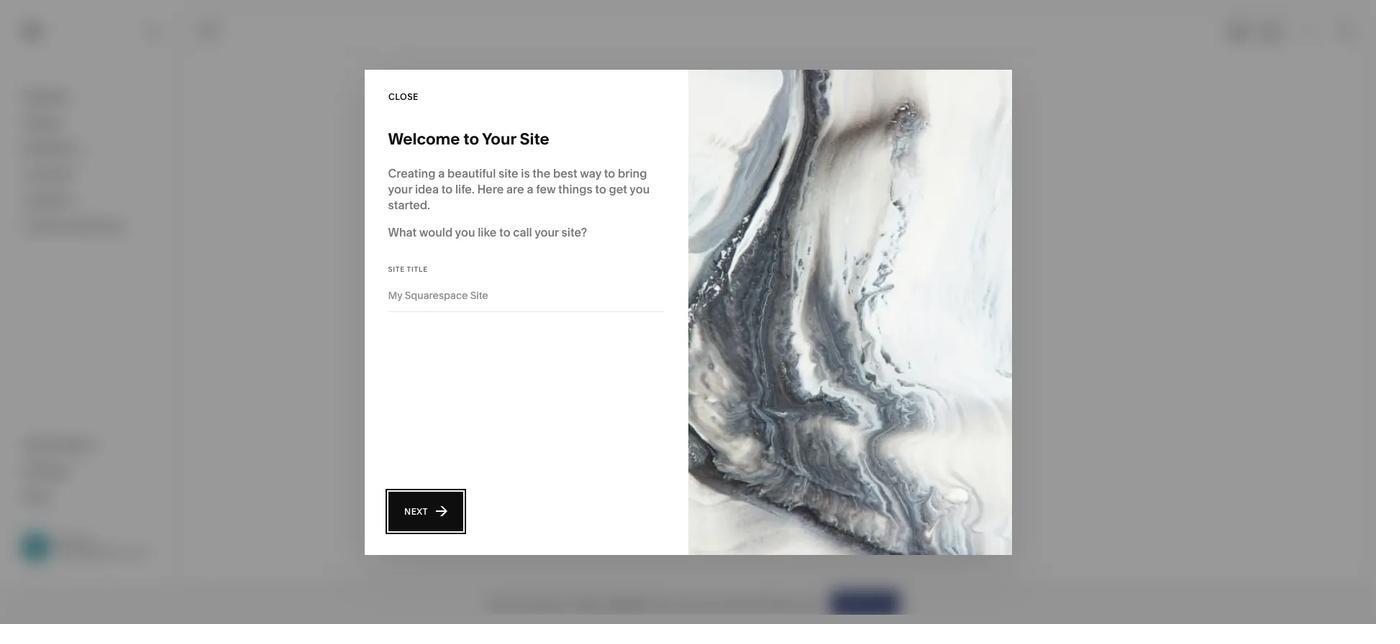 Task type: describe. For each thing, give the bounding box(es) containing it.
1 vertical spatial you
[[455, 225, 475, 239]]

marketing link
[[24, 140, 160, 158]]

contacts link
[[24, 166, 160, 184]]

to right way
[[604, 166, 616, 180]]

asset library
[[24, 437, 96, 452]]

would
[[419, 225, 453, 239]]

analytics link
[[24, 192, 160, 209]]

here
[[478, 182, 504, 196]]

website
[[24, 89, 69, 104]]

0 vertical spatial your
[[482, 129, 517, 149]]

days.
[[579, 598, 604, 611]]

settings link
[[24, 462, 160, 480]]

like
[[478, 225, 497, 239]]

acuity scheduling
[[24, 219, 123, 233]]

things
[[559, 182, 593, 196]]

marketing
[[24, 141, 80, 155]]

0 vertical spatial site
[[520, 129, 550, 149]]

close button
[[388, 84, 418, 110]]

1 vertical spatial get
[[685, 598, 701, 611]]

of
[[766, 598, 775, 611]]

to left life.
[[442, 182, 453, 196]]

analytics
[[24, 193, 74, 207]]

acuity
[[24, 219, 59, 233]]

beautiful
[[448, 166, 496, 180]]

toggle site styles editing image
[[1298, 18, 1324, 44]]

welcome to your site
[[388, 129, 550, 149]]

creating
[[388, 166, 436, 180]]

title
[[407, 265, 428, 273]]

asset library link
[[24, 437, 160, 454]]

upgrade
[[606, 598, 648, 611]]

selling
[[24, 115, 61, 130]]

idea
[[415, 182, 439, 196]]

help
[[24, 489, 49, 503]]

settings
[[24, 463, 69, 478]]

is
[[521, 166, 530, 180]]

to right like
[[500, 225, 511, 239]]

best
[[553, 166, 578, 180]]

1 vertical spatial site
[[388, 265, 405, 273]]

you inside creating a beautiful site is the best way to bring your idea to life. here are a few things to get you started.
[[630, 182, 650, 196]]

life.
[[456, 182, 475, 196]]

scheduling
[[61, 219, 123, 233]]

site.
[[801, 598, 820, 611]]

close
[[388, 91, 418, 102]]

your trial ends in 14 days. upgrade now to get the most out of your site.
[[486, 598, 820, 611]]



Task type: locate. For each thing, give the bounding box(es) containing it.
the right is
[[533, 166, 551, 180]]

brad
[[57, 536, 77, 547]]

get down bring
[[609, 182, 628, 196]]

your up started.
[[388, 182, 413, 196]]

site up is
[[520, 129, 550, 149]]

library
[[58, 437, 96, 452]]

get
[[609, 182, 628, 196], [685, 598, 701, 611]]

your right the call
[[535, 225, 559, 239]]

site
[[499, 166, 519, 180]]

in
[[556, 598, 565, 611]]

14
[[567, 598, 577, 611]]

your inside creating a beautiful site is the best way to bring your idea to life. here are a few things to get you started.
[[388, 182, 413, 196]]

site?
[[562, 225, 587, 239]]

most
[[721, 598, 745, 611]]

way
[[580, 166, 602, 180]]

selling link
[[24, 114, 160, 132]]

site title
[[388, 265, 428, 273]]

you left like
[[455, 225, 475, 239]]

the left most
[[703, 598, 719, 611]]

few
[[536, 182, 556, 196]]

1 horizontal spatial the
[[703, 598, 719, 611]]

the inside creating a beautiful site is the best way to bring your idea to life. here are a few things to get you started.
[[533, 166, 551, 180]]

are
[[507, 182, 524, 196]]

klobrad84@gmail.com
[[57, 548, 148, 558]]

to right now
[[673, 598, 683, 611]]

a
[[438, 166, 445, 180], [527, 182, 534, 196]]

next
[[404, 506, 428, 517]]

bring
[[618, 166, 647, 180]]

to up beautiful
[[464, 129, 479, 149]]

0 horizontal spatial get
[[609, 182, 628, 196]]

1 horizontal spatial a
[[527, 182, 534, 196]]

1 horizontal spatial site
[[520, 129, 550, 149]]

1 horizontal spatial get
[[685, 598, 701, 611]]

1 vertical spatial a
[[527, 182, 534, 196]]

0 horizontal spatial you
[[455, 225, 475, 239]]

to down way
[[595, 182, 607, 196]]

0 vertical spatial you
[[630, 182, 650, 196]]

what
[[388, 225, 417, 239]]

trial
[[510, 598, 528, 611]]

website link
[[24, 89, 160, 106]]

brad klo klobrad84@gmail.com
[[57, 536, 148, 558]]

1 vertical spatial your
[[535, 225, 559, 239]]

out
[[748, 598, 763, 611]]

klo
[[79, 536, 92, 547]]

a right the are
[[527, 182, 534, 196]]

acuity scheduling link
[[24, 218, 160, 235]]

to
[[464, 129, 479, 149], [604, 166, 616, 180], [442, 182, 453, 196], [595, 182, 607, 196], [500, 225, 511, 239], [673, 598, 683, 611]]

2 horizontal spatial your
[[777, 598, 798, 611]]

0 vertical spatial a
[[438, 166, 445, 180]]

now
[[651, 598, 671, 611]]

contacts
[[24, 167, 73, 181]]

1 vertical spatial the
[[703, 598, 719, 611]]

you down bring
[[630, 182, 650, 196]]

get right now
[[685, 598, 701, 611]]

your right of
[[777, 598, 798, 611]]

get inside creating a beautiful site is the best way to bring your idea to life. here are a few things to get you started.
[[609, 182, 628, 196]]

creating a beautiful site is the best way to bring your idea to life. here are a few things to get you started.
[[388, 166, 650, 212]]

0 horizontal spatial a
[[438, 166, 445, 180]]

0 vertical spatial your
[[388, 182, 413, 196]]

next button
[[388, 492, 463, 532]]

0 horizontal spatial your
[[388, 182, 413, 196]]

Site Title field
[[388, 288, 665, 303]]

the
[[533, 166, 551, 180], [703, 598, 719, 611]]

0 vertical spatial get
[[609, 182, 628, 196]]

0 horizontal spatial the
[[533, 166, 551, 180]]

1 horizontal spatial you
[[630, 182, 650, 196]]

started.
[[388, 198, 430, 212]]

you
[[630, 182, 650, 196], [455, 225, 475, 239]]

call
[[513, 225, 532, 239]]

1 horizontal spatial your
[[535, 225, 559, 239]]

your left trial
[[486, 598, 508, 611]]

0 horizontal spatial site
[[388, 265, 405, 273]]

1 vertical spatial your
[[486, 598, 508, 611]]

asset
[[24, 437, 55, 452]]

help link
[[24, 488, 49, 504]]

your up site
[[482, 129, 517, 149]]

tab list
[[1222, 20, 1288, 43]]

welcome
[[388, 129, 460, 149]]

edit
[[200, 26, 221, 36]]

ends
[[530, 598, 554, 611]]

0 vertical spatial the
[[533, 166, 551, 180]]

what would you like to call your site?
[[388, 225, 587, 239]]

site
[[520, 129, 550, 149], [388, 265, 405, 273]]

your
[[482, 129, 517, 149], [486, 598, 508, 611]]

site left title
[[388, 265, 405, 273]]

a up idea
[[438, 166, 445, 180]]

your
[[388, 182, 413, 196], [535, 225, 559, 239], [777, 598, 798, 611]]

2 vertical spatial your
[[777, 598, 798, 611]]

edit button
[[191, 18, 230, 45]]



Task type: vqa. For each thing, say whether or not it's contained in the screenshot.
the 0%
no



